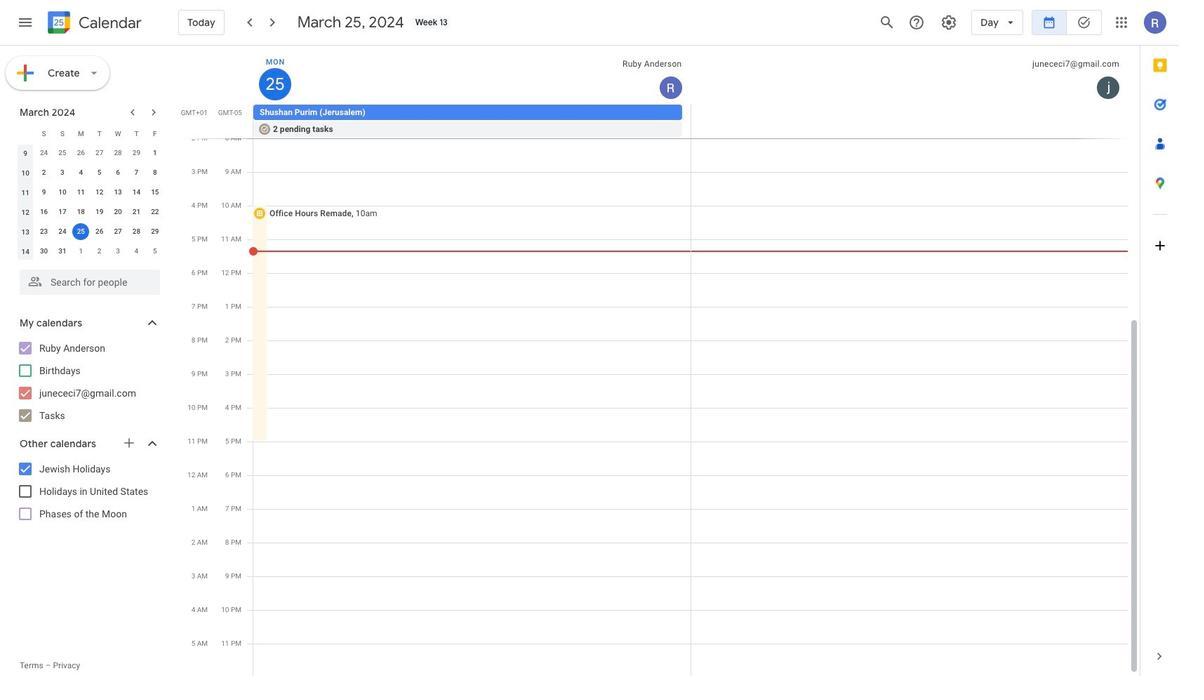 Task type: describe. For each thing, give the bounding box(es) containing it.
31 element
[[54, 243, 71, 260]]

0 vertical spatial column header
[[253, 46, 691, 105]]

27 element
[[110, 223, 126, 240]]

19 element
[[91, 204, 108, 220]]

february 24 element
[[35, 145, 52, 161]]

calendar element
[[45, 8, 142, 39]]

add other calendars image
[[122, 436, 136, 450]]

29 element
[[147, 223, 163, 240]]

2 element
[[35, 164, 52, 181]]

4 element
[[73, 164, 89, 181]]

february 27 element
[[91, 145, 108, 161]]

9 element
[[35, 184, 52, 201]]

23 element
[[35, 223, 52, 240]]

3 element
[[54, 164, 71, 181]]

18 element
[[73, 204, 89, 220]]

15 element
[[147, 184, 163, 201]]

other calendars list
[[3, 458, 174, 525]]

6 element
[[110, 164, 126, 181]]

monday, march 25, today element
[[259, 68, 291, 100]]

march 2024 grid
[[13, 124, 164, 261]]

5 element
[[91, 164, 108, 181]]

february 26 element
[[73, 145, 89, 161]]

8 element
[[147, 164, 163, 181]]

24 element
[[54, 223, 71, 240]]

7 element
[[128, 164, 145, 181]]



Task type: vqa. For each thing, say whether or not it's contained in the screenshot.
the 11 to the left
no



Task type: locate. For each thing, give the bounding box(es) containing it.
28 element
[[128, 223, 145, 240]]

1 vertical spatial cell
[[72, 222, 90, 242]]

0 horizontal spatial cell
[[72, 222, 90, 242]]

1 horizontal spatial column header
[[253, 46, 691, 105]]

21 element
[[128, 204, 145, 220]]

february 28 element
[[110, 145, 126, 161]]

1 element
[[147, 145, 163, 161]]

25, today element
[[73, 223, 89, 240]]

20 element
[[110, 204, 126, 220]]

settings menu image
[[941, 14, 958, 31]]

heading inside calendar element
[[76, 14, 142, 31]]

22 element
[[147, 204, 163, 220]]

13 element
[[110, 184, 126, 201]]

row
[[247, 105, 1140, 138], [16, 124, 164, 143], [16, 143, 164, 163], [16, 163, 164, 183], [16, 183, 164, 202], [16, 202, 164, 222], [16, 222, 164, 242], [16, 242, 164, 261]]

april 2 element
[[91, 243, 108, 260]]

None search field
[[0, 264, 174, 295]]

row group
[[16, 143, 164, 261]]

cell inside row group
[[72, 222, 90, 242]]

april 5 element
[[147, 243, 163, 260]]

11 element
[[73, 184, 89, 201]]

february 29 element
[[128, 145, 145, 161]]

Search for people text field
[[28, 270, 152, 295]]

grid
[[180, 46, 1140, 676]]

april 3 element
[[110, 243, 126, 260]]

february 25 element
[[54, 145, 71, 161]]

main drawer image
[[17, 14, 34, 31]]

12 element
[[91, 184, 108, 201]]

row group inside march 2024 grid
[[16, 143, 164, 261]]

april 1 element
[[73, 243, 89, 260]]

0 horizontal spatial column header
[[16, 124, 35, 143]]

column header
[[253, 46, 691, 105], [16, 124, 35, 143]]

tab list
[[1141, 46, 1179, 637]]

0 vertical spatial cell
[[253, 105, 691, 138]]

heading
[[76, 14, 142, 31]]

30 element
[[35, 243, 52, 260]]

10 element
[[54, 184, 71, 201]]

17 element
[[54, 204, 71, 220]]

26 element
[[91, 223, 108, 240]]

april 4 element
[[128, 243, 145, 260]]

16 element
[[35, 204, 52, 220]]

cell
[[253, 105, 691, 138], [72, 222, 90, 242]]

my calendars list
[[3, 337, 174, 427]]

1 horizontal spatial cell
[[253, 105, 691, 138]]

column header inside march 2024 grid
[[16, 124, 35, 143]]

1 vertical spatial column header
[[16, 124, 35, 143]]

14 element
[[128, 184, 145, 201]]



